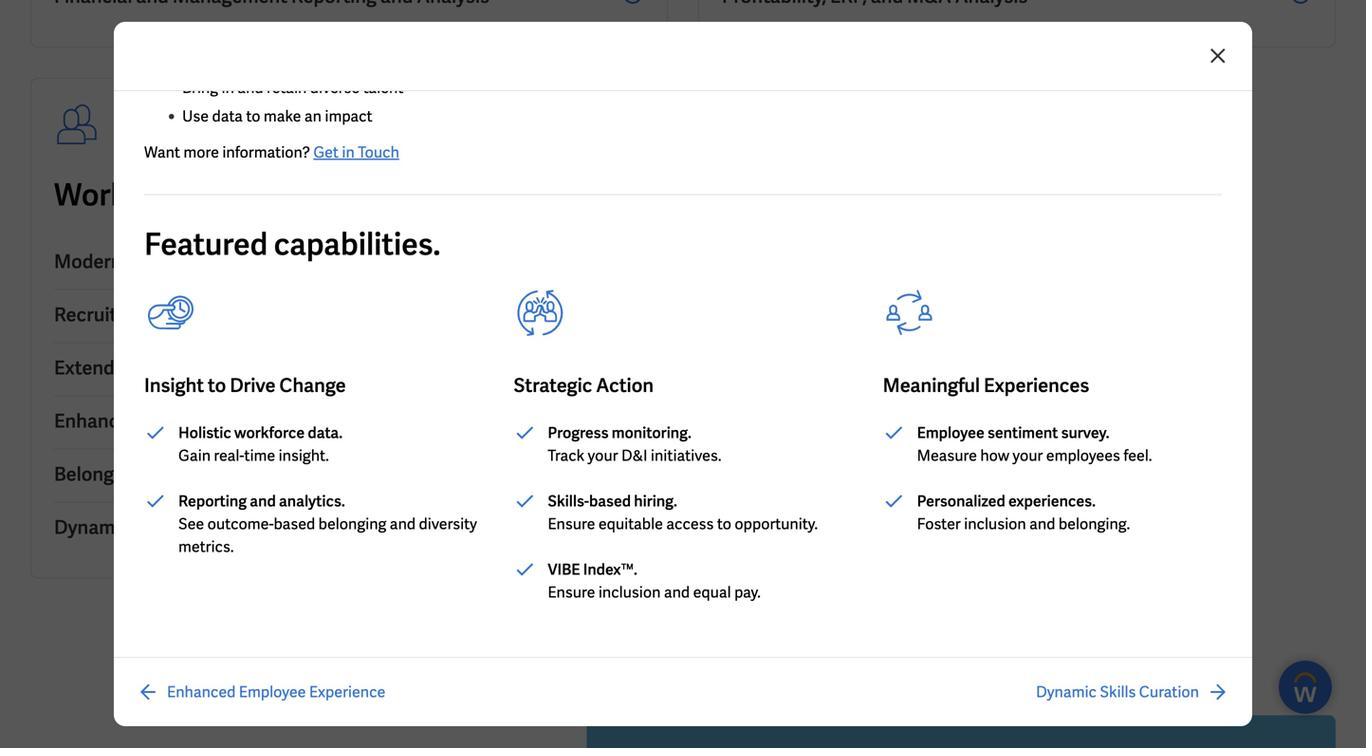 Task type: vqa. For each thing, say whether or not it's contained in the screenshot.
Belonging and Diversity button
yes



Task type: locate. For each thing, give the bounding box(es) containing it.
0 vertical spatial inclusion
[[965, 514, 1027, 534]]

1 vertical spatial inclusion
[[599, 582, 661, 602]]

track
[[548, 446, 585, 466]]

employee
[[144, 409, 229, 433], [918, 423, 985, 443], [239, 682, 306, 702]]

1 vertical spatial ensure
[[548, 582, 596, 602]]

1 vertical spatial enhanced employee experience button
[[137, 681, 386, 703]]

0 vertical spatial enhanced
[[54, 409, 140, 433]]

1 horizontal spatial your
[[1013, 446, 1044, 466]]

0 horizontal spatial to
[[208, 373, 226, 398]]

capabilities.
[[274, 224, 441, 264]]

and left the "equal"
[[664, 582, 690, 602]]

to right data
[[246, 106, 261, 126]]

and down experiences.
[[1030, 514, 1056, 534]]

1 vertical spatial curation
[[1140, 682, 1200, 702]]

dynamic
[[54, 515, 130, 540], [1037, 682, 1097, 702]]

2 horizontal spatial to
[[717, 514, 732, 534]]

hiring.
[[634, 491, 678, 511]]

1 vertical spatial based
[[274, 514, 315, 534]]

0 horizontal spatial dynamic skills curation
[[54, 515, 259, 540]]

index™.
[[583, 560, 638, 580]]

belonging
[[54, 462, 141, 486]]

dynamic skills curation
[[54, 515, 259, 540], [1037, 682, 1200, 702]]

1 vertical spatial skills
[[1101, 682, 1137, 702]]

and inside button
[[121, 302, 153, 327]]

strategic
[[514, 373, 593, 398]]

workforce down want
[[54, 175, 199, 215]]

1 horizontal spatial inclusion
[[965, 514, 1027, 534]]

1 horizontal spatial enhanced
[[167, 682, 236, 702]]

outcome-
[[208, 514, 274, 534]]

1 vertical spatial enhanced employee experience
[[167, 682, 386, 702]]

1 horizontal spatial based
[[589, 491, 631, 511]]

1 horizontal spatial to
[[246, 106, 261, 126]]

modernized hr service delivery
[[54, 249, 329, 274]]

dynamic skills curation button
[[54, 503, 645, 555], [1037, 681, 1230, 703]]

bring
[[182, 78, 218, 98]]

ensure down vibe on the bottom
[[548, 582, 596, 602]]

0 horizontal spatial curation
[[184, 515, 259, 540]]

0 vertical spatial dynamic skills curation button
[[54, 503, 645, 555]]

personalized
[[918, 491, 1006, 511]]

data.
[[308, 423, 343, 443]]

0 vertical spatial dynamic skills curation
[[54, 515, 259, 540]]

2 ensure from the top
[[548, 582, 596, 602]]

hr
[[161, 249, 187, 274]]

dynamic skills curation button inside featured capabilities. dialog
[[1037, 681, 1230, 703]]

and left retain
[[238, 78, 264, 98]]

insight.
[[279, 446, 329, 466]]

and inside vibe index™. ensure inclusion and equal pay.
[[664, 582, 690, 602]]

skills
[[134, 515, 180, 540], [1101, 682, 1137, 702]]

in right the get
[[342, 142, 355, 162]]

1 vertical spatial experience
[[309, 682, 386, 702]]

enhanced inside featured capabilities. dialog
[[167, 682, 236, 702]]

progress monitoring. track your d&i initiatives.
[[548, 423, 722, 466]]

enhanced employee experience
[[54, 409, 329, 433], [167, 682, 386, 702]]

1 horizontal spatial employee
[[239, 682, 306, 702]]

1 horizontal spatial dynamic skills curation button
[[1037, 681, 1230, 703]]

0 horizontal spatial dynamic
[[54, 515, 130, 540]]

drive
[[230, 373, 276, 398]]

based down analytics.
[[274, 514, 315, 534]]

1 vertical spatial enhanced
[[167, 682, 236, 702]]

workforce
[[54, 175, 199, 215], [140, 355, 230, 380]]

meaningful experiences
[[883, 373, 1090, 398]]

inclusion down personalized
[[965, 514, 1027, 534]]

1 your from the left
[[588, 446, 618, 466]]

1 horizontal spatial dynamic
[[1037, 682, 1097, 702]]

recruit and onboard button
[[54, 290, 645, 343]]

1 vertical spatial workforce
[[140, 355, 230, 380]]

based
[[589, 491, 631, 511], [274, 514, 315, 534]]

your
[[588, 446, 618, 466], [1013, 446, 1044, 466]]

holistic workforce data. gain real-time insight.
[[178, 423, 343, 466]]

2 vertical spatial to
[[717, 514, 732, 534]]

your left d&i in the bottom left of the page
[[588, 446, 618, 466]]

vibe
[[548, 560, 580, 580]]

opportunity.
[[735, 514, 818, 534]]

0 vertical spatial ensure
[[548, 514, 596, 534]]

0 vertical spatial in
[[222, 78, 234, 98]]

modernized hr service delivery button
[[54, 237, 645, 290]]

ensure
[[548, 514, 596, 534], [548, 582, 596, 602]]

inclusion
[[965, 514, 1027, 534], [599, 582, 661, 602]]

want more information? get in touch
[[144, 142, 400, 162]]

and inside button
[[144, 462, 177, 486]]

employee sentiment survey. measure how your employees feel.
[[918, 423, 1153, 466]]

0 horizontal spatial skills
[[134, 515, 180, 540]]

ensure inside vibe index™. ensure inclusion and equal pay.
[[548, 582, 596, 602]]

1 horizontal spatial skills
[[1101, 682, 1137, 702]]

0 vertical spatial experience
[[232, 409, 329, 433]]

skills inside featured capabilities. dialog
[[1101, 682, 1137, 702]]

equitable
[[599, 514, 663, 534]]

1 vertical spatial dynamic skills curation
[[1037, 682, 1200, 702]]

action
[[596, 373, 654, 398]]

inclusion down the index™.
[[599, 582, 661, 602]]

measure
[[918, 446, 978, 466]]

0 vertical spatial enhanced employee experience
[[54, 409, 329, 433]]

1 ensure from the top
[[548, 514, 596, 534]]

and inside "bring in and retain diverse talent use data to make an impact"
[[238, 78, 264, 98]]

ensure down "skills-"
[[548, 514, 596, 534]]

the
[[250, 175, 296, 215]]

belonging and diversity
[[54, 462, 257, 486]]

reporting
[[178, 491, 247, 511]]

pay.
[[735, 582, 761, 602]]

and right recruit
[[121, 302, 153, 327]]

dynamic inside featured capabilities. dialog
[[1037, 682, 1097, 702]]

2 your from the left
[[1013, 446, 1044, 466]]

workforce down onboard
[[140, 355, 230, 380]]

in right bring
[[222, 78, 234, 98]]

0 horizontal spatial inclusion
[[599, 582, 661, 602]]

1 horizontal spatial curation
[[1140, 682, 1200, 702]]

time
[[244, 446, 275, 466]]

to right access
[[717, 514, 732, 534]]

feel.
[[1124, 446, 1153, 466]]

bring in and retain diverse talent use data to make an impact
[[182, 78, 404, 126]]

curation
[[184, 515, 259, 540], [1140, 682, 1200, 702]]

extended workforce management
[[54, 355, 349, 380]]

extended workforce management button
[[54, 343, 645, 396]]

1 vertical spatial dynamic skills curation button
[[1037, 681, 1230, 703]]

in
[[222, 78, 234, 98], [342, 142, 355, 162]]

2 horizontal spatial employee
[[918, 423, 985, 443]]

workforce inside button
[[140, 355, 230, 380]]

and left the diversity
[[390, 514, 416, 534]]

1 horizontal spatial dynamic skills curation
[[1037, 682, 1200, 702]]

0 horizontal spatial in
[[222, 78, 234, 98]]

0 vertical spatial curation
[[184, 515, 259, 540]]

experiences.
[[1009, 491, 1096, 511]]

0 vertical spatial to
[[246, 106, 261, 126]]

and left gain
[[144, 462, 177, 486]]

1 horizontal spatial in
[[342, 142, 355, 162]]

and
[[238, 78, 264, 98], [121, 302, 153, 327], [144, 462, 177, 486], [250, 491, 276, 511], [390, 514, 416, 534], [1030, 514, 1056, 534], [664, 582, 690, 602]]

and up outcome-
[[250, 491, 276, 511]]

0 vertical spatial based
[[589, 491, 631, 511]]

0 horizontal spatial your
[[588, 446, 618, 466]]

insight to drive change
[[144, 373, 346, 398]]

1 vertical spatial dynamic
[[1037, 682, 1097, 702]]

workforce for the future of technology
[[54, 175, 591, 215]]

0 horizontal spatial enhanced
[[54, 409, 140, 433]]

inclusion inside vibe index™. ensure inclusion and equal pay.
[[599, 582, 661, 602]]

0 horizontal spatial based
[[274, 514, 315, 534]]

featured capabilities. dialog
[[0, 0, 1367, 748]]

based up the equitable
[[589, 491, 631, 511]]

reporting and analytics. see outcome-based belonging and diversity metrics.
[[178, 491, 477, 557]]

analytics.
[[279, 491, 345, 511]]

inclusion inside the personalized experiences. foster inclusion and belonging.
[[965, 514, 1027, 534]]

enhanced
[[54, 409, 140, 433], [167, 682, 236, 702]]

to left drive
[[208, 373, 226, 398]]

1 vertical spatial to
[[208, 373, 226, 398]]

experience
[[232, 409, 329, 433], [309, 682, 386, 702]]

your down sentiment
[[1013, 446, 1044, 466]]



Task type: describe. For each thing, give the bounding box(es) containing it.
equal
[[694, 582, 732, 602]]

featured capabilities.
[[144, 224, 441, 264]]

0 horizontal spatial employee
[[144, 409, 229, 433]]

make
[[264, 106, 301, 126]]

for
[[205, 175, 244, 215]]

change
[[280, 373, 346, 398]]

future
[[302, 175, 392, 215]]

how
[[981, 446, 1010, 466]]

modernized
[[54, 249, 157, 274]]

belonging and diversity button
[[54, 449, 645, 503]]

insight
[[144, 373, 204, 398]]

data
[[212, 106, 243, 126]]

information?
[[222, 142, 310, 162]]

0 vertical spatial workforce
[[54, 175, 199, 215]]

initiatives.
[[651, 446, 722, 466]]

curation inside featured capabilities. dialog
[[1140, 682, 1200, 702]]

recruit and onboard
[[54, 302, 233, 327]]

and inside the personalized experiences. foster inclusion and belonging.
[[1030, 514, 1056, 534]]

based inside "skills-based hiring. ensure equitable access to opportunity."
[[589, 491, 631, 511]]

skills-
[[548, 491, 589, 511]]

access
[[667, 514, 714, 534]]

ensure inside "skills-based hiring. ensure equitable access to opportunity."
[[548, 514, 596, 534]]

technology
[[432, 175, 591, 215]]

get in touch link
[[314, 142, 400, 162]]

idc infobrief for tech image
[[587, 715, 1337, 748]]

monitoring.
[[612, 423, 692, 443]]

meaningful
[[883, 373, 981, 398]]

get
[[314, 142, 339, 162]]

onboard
[[157, 302, 233, 327]]

want
[[144, 142, 180, 162]]

0 vertical spatial skills
[[134, 515, 180, 540]]

0 horizontal spatial dynamic skills curation button
[[54, 503, 645, 555]]

your inside employee sentiment survey. measure how your employees feel.
[[1013, 446, 1044, 466]]

in inside "bring in and retain diverse talent use data to make an impact"
[[222, 78, 234, 98]]

belonging.
[[1059, 514, 1131, 534]]

holistic
[[178, 423, 232, 443]]

real-
[[214, 446, 244, 466]]

enhanced employee experience inside featured capabilities. dialog
[[167, 682, 386, 702]]

experiences
[[984, 373, 1090, 398]]

based inside reporting and analytics. see outcome-based belonging and diversity metrics.
[[274, 514, 315, 534]]

metrics.
[[178, 537, 234, 557]]

personalized experiences. foster inclusion and belonging.
[[918, 491, 1131, 534]]

diversity
[[419, 514, 477, 534]]

retain
[[267, 78, 307, 98]]

see
[[178, 514, 204, 534]]

0 vertical spatial enhanced employee experience button
[[54, 396, 645, 449]]

sentiment
[[988, 423, 1059, 443]]

inclusion for experiences.
[[965, 514, 1027, 534]]

use
[[182, 106, 209, 126]]

vibe index™. ensure inclusion and equal pay.
[[548, 560, 761, 602]]

touch
[[358, 142, 400, 162]]

extended
[[54, 355, 136, 380]]

impact
[[325, 106, 373, 126]]

delivery
[[258, 249, 329, 274]]

workforce
[[235, 423, 305, 443]]

1 vertical spatial in
[[342, 142, 355, 162]]

more
[[184, 142, 219, 162]]

survey.
[[1062, 423, 1110, 443]]

enhanced employee experience button inside featured capabilities. dialog
[[137, 681, 386, 703]]

diverse
[[310, 78, 360, 98]]

your inside progress monitoring. track your d&i initiatives.
[[588, 446, 618, 466]]

recruit
[[54, 302, 117, 327]]

progress
[[548, 423, 609, 443]]

to inside "skills-based hiring. ensure equitable access to opportunity."
[[717, 514, 732, 534]]

to inside "bring in and retain diverse talent use data to make an impact"
[[246, 106, 261, 126]]

skills-based hiring. ensure equitable access to opportunity.
[[548, 491, 818, 534]]

employee inside employee sentiment survey. measure how your employees feel.
[[918, 423, 985, 443]]

featured
[[144, 224, 268, 264]]

service
[[190, 249, 255, 274]]

talent
[[363, 78, 404, 98]]

gain
[[178, 446, 211, 466]]

dynamic skills curation inside featured capabilities. dialog
[[1037, 682, 1200, 702]]

inclusion for index™.
[[599, 582, 661, 602]]

d&i
[[622, 446, 648, 466]]

foster
[[918, 514, 961, 534]]

employees
[[1047, 446, 1121, 466]]

experience inside featured capabilities. dialog
[[309, 682, 386, 702]]

of
[[399, 175, 426, 215]]

diversity
[[181, 462, 257, 486]]

belonging
[[319, 514, 387, 534]]

0 vertical spatial dynamic
[[54, 515, 130, 540]]

an
[[305, 106, 322, 126]]

strategic action
[[514, 373, 654, 398]]

management
[[234, 355, 349, 380]]



